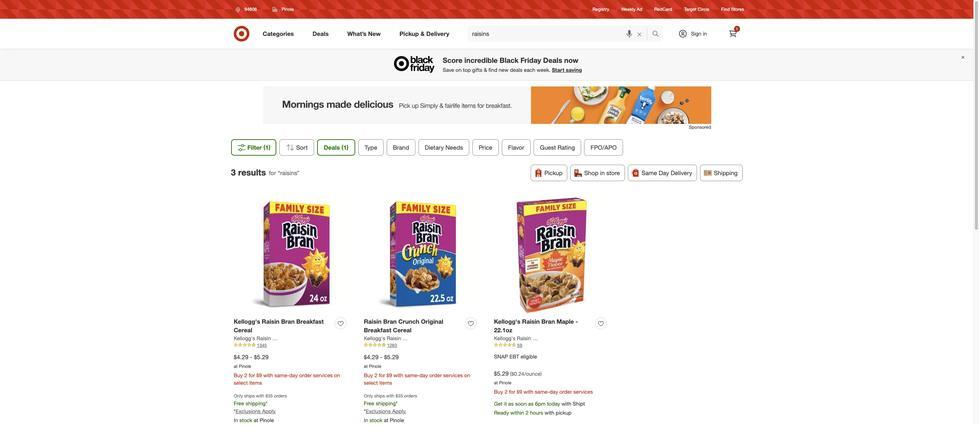 Task type: locate. For each thing, give the bounding box(es) containing it.
2 only ships with $35 orders free shipping * * exclusions apply. in stock at  pinole from the left
[[364, 393, 417, 423]]

only ships with $35 orders free shipping * * exclusions apply. in stock at  pinole
[[234, 393, 287, 423], [364, 393, 417, 423]]

1 horizontal spatial $4.29
[[364, 353, 379, 361]]

1 shipping from the left
[[246, 400, 266, 406]]

$9 for breakfast
[[387, 372, 392, 378]]

sponsored
[[690, 124, 712, 130]]

0 horizontal spatial exclusions apply. link
[[236, 408, 276, 414]]

2 horizontal spatial buy
[[494, 388, 504, 395]]

delivery right day
[[671, 169, 693, 177]]

2 inside $5.29 ( $0.24 /ounce ) at pinole buy 2 for $9 with same-day order services
[[505, 388, 508, 395]]

bran down kellogg's raisin bran maple - 22.1oz
[[533, 335, 544, 341]]

it
[[504, 400, 507, 407]]

kellogg's down the 22.1oz
[[494, 335, 516, 341]]

1 free from the left
[[234, 400, 244, 406]]

2
[[245, 372, 247, 378], [375, 372, 378, 378], [505, 388, 508, 395], [526, 409, 529, 416]]

1 ships from the left
[[244, 393, 255, 399]]

find
[[489, 67, 498, 73]]

1 horizontal spatial as
[[529, 400, 534, 407]]

0 horizontal spatial -
[[250, 353, 253, 361]]

for
[[269, 169, 276, 177], [249, 372, 255, 378], [379, 372, 385, 378], [509, 388, 516, 395]]

2 horizontal spatial kellogg's raisin bran link
[[494, 335, 544, 342]]

2 kellogg's raisin bran from the left
[[364, 335, 414, 341]]

1 vertical spatial in
[[601, 169, 605, 177]]

0 horizontal spatial stock
[[240, 417, 252, 423]]

0 horizontal spatial ships
[[244, 393, 255, 399]]

bran inside kellogg's raisin bran maple - 22.1oz
[[542, 318, 555, 325]]

1 exclusions from the left
[[236, 408, 261, 414]]

what's new link
[[341, 25, 390, 42]]

on for raisin bran crunch original breakfast cereal
[[465, 372, 471, 378]]

2 (1) from the left
[[342, 144, 349, 151]]

0 horizontal spatial as
[[509, 400, 514, 407]]

0 horizontal spatial free
[[234, 400, 244, 406]]

2 exclusions from the left
[[366, 408, 391, 414]]

items for cereal
[[249, 379, 262, 386]]

bran inside 'raisin bran crunch original breakfast cereal'
[[384, 318, 397, 325]]

$4.29 for raisin bran crunch original breakfast cereal
[[364, 353, 379, 361]]

with
[[264, 372, 273, 378], [394, 372, 404, 378], [524, 388, 534, 395], [256, 393, 265, 399], [387, 393, 395, 399], [562, 400, 572, 407], [545, 409, 555, 416]]

(1) right filter
[[264, 144, 271, 151]]

guest
[[540, 144, 556, 151]]

1 items from the left
[[249, 379, 262, 386]]

score
[[443, 56, 463, 65]]

deals right sort
[[324, 144, 340, 151]]

in left store
[[601, 169, 605, 177]]

1 horizontal spatial shipping
[[376, 400, 396, 406]]

kellogg's for kellogg's raisin bran maple - 22.1oz
[[494, 335, 516, 341]]

items
[[249, 379, 262, 386], [380, 379, 393, 386]]

kellogg's for raisin bran crunch original breakfast cereal
[[364, 335, 386, 341]]

1 vertical spatial delivery
[[671, 169, 693, 177]]

delivery up score
[[427, 30, 450, 37]]

order for raisin bran crunch original breakfast cereal
[[430, 372, 442, 378]]

2 horizontal spatial same-
[[535, 388, 550, 395]]

kellogg's up 1345 on the bottom of page
[[234, 318, 260, 325]]

1 $4.29 from the left
[[234, 353, 249, 361]]

1 $4.29 - $5.29 at pinole buy 2 for $9 with same-day order services on select items from the left
[[234, 353, 340, 386]]

on inside score incredible black friday deals now save on top gifts & find new deals each week. start saving
[[456, 67, 462, 73]]

1 horizontal spatial in
[[704, 30, 708, 37]]

pickup down guest rating button
[[545, 169, 563, 177]]

ships
[[244, 393, 255, 399], [375, 393, 385, 399]]

0 horizontal spatial select
[[234, 379, 248, 386]]

(1) inside filter (1) button
[[264, 144, 271, 151]]

2 select from the left
[[364, 379, 378, 386]]

$9 down 1345 on the bottom of page
[[257, 372, 262, 378]]

1 only ships with $35 orders free shipping * * exclusions apply. in stock at  pinole from the left
[[234, 393, 287, 423]]

as left 6pm
[[529, 400, 534, 407]]

0 horizontal spatial only
[[234, 393, 243, 399]]

1 horizontal spatial $5.29
[[384, 353, 399, 361]]

0 horizontal spatial buy
[[234, 372, 243, 378]]

bran inside kellogg's raisin bran breakfast cereal
[[281, 318, 295, 325]]

1 horizontal spatial exclusions apply. link
[[366, 408, 407, 414]]

in for shop
[[601, 169, 605, 177]]

0 horizontal spatial delivery
[[427, 30, 450, 37]]

bran for "kellogg's raisin bran" link related to kellogg's raisin bran maple - 22.1oz
[[533, 335, 544, 341]]

1 vertical spatial &
[[484, 67, 488, 73]]

categories
[[263, 30, 294, 37]]

1 horizontal spatial day
[[420, 372, 428, 378]]

ebt
[[510, 353, 520, 360]]

kellogg's raisin bran link up 1283
[[364, 335, 414, 342]]

2 horizontal spatial services
[[574, 388, 594, 395]]

0 vertical spatial &
[[421, 30, 425, 37]]

kellogg's raisin bran maple - 22.1oz link
[[494, 317, 593, 335]]

1 horizontal spatial only ships with $35 orders free shipping * * exclusions apply. in stock at  pinole
[[364, 393, 417, 423]]

1 in from the left
[[234, 417, 238, 423]]

1283
[[387, 342, 397, 348]]

0 horizontal spatial items
[[249, 379, 262, 386]]

0 vertical spatial breakfast
[[297, 318, 324, 325]]

registry
[[593, 7, 610, 12]]

0 horizontal spatial $4.29
[[234, 353, 249, 361]]

breakfast up 1283
[[364, 326, 392, 334]]

buy
[[234, 372, 243, 378], [364, 372, 373, 378], [494, 388, 504, 395]]

1 horizontal spatial services
[[444, 372, 463, 378]]

$35 for cereal
[[266, 393, 273, 399]]

kellogg's raisin bran maple - 22.1oz image
[[494, 198, 610, 313], [494, 198, 610, 313]]

day down 1283 link
[[420, 372, 428, 378]]

deals link
[[306, 25, 338, 42]]

0 vertical spatial in
[[704, 30, 708, 37]]

free for cereal
[[234, 400, 244, 406]]

raisin
[[262, 318, 280, 325], [364, 318, 382, 325], [523, 318, 540, 325], [257, 335, 271, 341], [387, 335, 401, 341], [517, 335, 532, 341]]

day up "today"
[[550, 388, 559, 395]]

$5.29 for breakfast
[[384, 353, 399, 361]]

$4.29 - $5.29 at pinole buy 2 for $9 with same-day order services on select items down 1283 link
[[364, 353, 471, 386]]

(1)
[[264, 144, 271, 151], [342, 144, 349, 151]]

2 cereal from the left
[[393, 326, 412, 334]]

1
[[737, 27, 739, 31]]

shipping for cereal
[[246, 400, 266, 406]]

1 (1) from the left
[[264, 144, 271, 151]]

1 horizontal spatial $4.29 - $5.29 at pinole buy 2 for $9 with same-day order services on select items
[[364, 353, 471, 386]]

2 horizontal spatial day
[[550, 388, 559, 395]]

1 kellogg's raisin bran from the left
[[234, 335, 284, 341]]

1 horizontal spatial only
[[364, 393, 373, 399]]

cereal inside 'raisin bran crunch original breakfast cereal'
[[393, 326, 412, 334]]

0 horizontal spatial cereal
[[234, 326, 253, 334]]

order down 1345 link on the bottom of the page
[[299, 372, 312, 378]]

1 horizontal spatial orders
[[405, 393, 417, 399]]

order for kellogg's raisin bran breakfast cereal
[[299, 372, 312, 378]]

1 stock from the left
[[240, 417, 252, 423]]

2 kellogg's raisin bran link from the left
[[364, 335, 414, 342]]

target circle
[[685, 7, 710, 12]]

1 horizontal spatial kellogg's raisin bran link
[[364, 335, 414, 342]]

bran for kellogg's raisin bran breakfast cereal's "kellogg's raisin bran" link
[[273, 335, 284, 341]]

pickup
[[400, 30, 419, 37], [545, 169, 563, 177]]

1 horizontal spatial same-
[[405, 372, 420, 378]]

$5.29 for cereal
[[254, 353, 269, 361]]

3 kellogg's raisin bran from the left
[[494, 335, 544, 341]]

1 horizontal spatial delivery
[[671, 169, 693, 177]]

same-
[[275, 372, 290, 378], [405, 372, 420, 378], [535, 388, 550, 395]]

2 inside get it as soon as 6pm today with shipt ready within 2 hours with pickup
[[526, 409, 529, 416]]

94806
[[245, 6, 257, 12]]

pickup right new
[[400, 30, 419, 37]]

type
[[365, 144, 378, 151]]

1 vertical spatial pickup
[[545, 169, 563, 177]]

price
[[479, 144, 493, 151]]

raisin for kellogg's raisin bran breakfast cereal's "kellogg's raisin bran" link
[[257, 335, 271, 341]]

1 exclusions apply. link from the left
[[236, 408, 276, 414]]

order inside $5.29 ( $0.24 /ounce ) at pinole buy 2 for $9 with same-day order services
[[560, 388, 573, 395]]

same- down 1345 link on the bottom of the page
[[275, 372, 290, 378]]

0 horizontal spatial apply.
[[262, 408, 276, 414]]

raisin for "kellogg's raisin bran" link for raisin bran crunch original breakfast cereal
[[387, 335, 401, 341]]

2 horizontal spatial $5.29
[[494, 370, 509, 377]]

1 horizontal spatial cereal
[[393, 326, 412, 334]]

1 horizontal spatial ships
[[375, 393, 385, 399]]

orders
[[274, 393, 287, 399], [405, 393, 417, 399]]

deals up start on the top
[[544, 56, 563, 65]]

1 horizontal spatial pickup
[[545, 169, 563, 177]]

ships for breakfast
[[375, 393, 385, 399]]

raisin inside kellogg's raisin bran maple - 22.1oz
[[523, 318, 540, 325]]

filter (1) button
[[231, 139, 277, 156]]

day inside $5.29 ( $0.24 /ounce ) at pinole buy 2 for $9 with same-day order services
[[550, 388, 559, 395]]

same- down 1283 link
[[405, 372, 420, 378]]

0 horizontal spatial only ships with $35 orders free shipping * * exclusions apply. in stock at  pinole
[[234, 393, 287, 423]]

brand
[[393, 144, 409, 151]]

1 apply. from the left
[[262, 408, 276, 414]]

breakfast up 1345 link on the bottom of the page
[[297, 318, 324, 325]]

1 horizontal spatial on
[[456, 67, 462, 73]]

1 vertical spatial breakfast
[[364, 326, 392, 334]]

1 horizontal spatial buy
[[364, 372, 373, 378]]

0 vertical spatial delivery
[[427, 30, 450, 37]]

dietary needs button
[[419, 139, 470, 156]]

1 horizontal spatial in
[[364, 417, 368, 423]]

(
[[511, 371, 512, 377]]

delivery inside button
[[671, 169, 693, 177]]

0 horizontal spatial kellogg's raisin bran
[[234, 335, 284, 341]]

1 cereal from the left
[[234, 326, 253, 334]]

0 vertical spatial pickup
[[400, 30, 419, 37]]

1 horizontal spatial breakfast
[[364, 326, 392, 334]]

0 horizontal spatial in
[[234, 417, 238, 423]]

0 vertical spatial deals
[[313, 30, 329, 37]]

94806 button
[[231, 3, 265, 16]]

0 horizontal spatial $35
[[266, 393, 273, 399]]

0 horizontal spatial day
[[290, 372, 298, 378]]

exclusions apply. link for cereal
[[236, 408, 276, 414]]

0 horizontal spatial orders
[[274, 393, 287, 399]]

on
[[456, 67, 462, 73], [334, 372, 340, 378], [465, 372, 471, 378]]

1 horizontal spatial $9
[[387, 372, 392, 378]]

0 horizontal spatial breakfast
[[297, 318, 324, 325]]

0 horizontal spatial order
[[299, 372, 312, 378]]

kellogg's raisin bran for raisin bran crunch original breakfast cereal
[[364, 335, 414, 341]]

2 horizontal spatial kellogg's raisin bran
[[494, 335, 544, 341]]

*
[[266, 400, 268, 406], [396, 400, 398, 406], [234, 408, 236, 414], [364, 408, 366, 414]]

day down 1345 link on the bottom of the page
[[290, 372, 298, 378]]

with inside $5.29 ( $0.24 /ounce ) at pinole buy 2 for $9 with same-day order services
[[524, 388, 534, 395]]

(1) left type button
[[342, 144, 349, 151]]

1 horizontal spatial &
[[484, 67, 488, 73]]

same day delivery button
[[628, 165, 698, 181]]

bran down kellogg's raisin bran breakfast cereal
[[273, 335, 284, 341]]

kellogg's raisin bran link up the 59
[[494, 335, 544, 342]]

2 $4.29 - $5.29 at pinole buy 2 for $9 with same-day order services on select items from the left
[[364, 353, 471, 386]]

1 horizontal spatial select
[[364, 379, 378, 386]]

$5.29 left "("
[[494, 370, 509, 377]]

$4.29 - $5.29 at pinole buy 2 for $9 with same-day order services on select items for crunch
[[364, 353, 471, 386]]

$4.29 - $5.29 at pinole buy 2 for $9 with same-day order services on select items for bran
[[234, 353, 340, 386]]

1 horizontal spatial $35
[[396, 393, 403, 399]]

bran for the kellogg's raisin bran breakfast cereal link
[[281, 318, 295, 325]]

$35
[[266, 393, 273, 399], [396, 393, 403, 399]]

2 vertical spatial deals
[[324, 144, 340, 151]]

as
[[509, 400, 514, 407], [529, 400, 534, 407]]

day for kellogg's raisin bran breakfast cereal
[[290, 372, 298, 378]]

kellogg's up the 22.1oz
[[494, 318, 521, 325]]

items for breakfast
[[380, 379, 393, 386]]

order up "today"
[[560, 388, 573, 395]]

bran left maple
[[542, 318, 555, 325]]

pinole
[[282, 6, 294, 12], [239, 363, 251, 369], [369, 363, 382, 369], [500, 380, 512, 385], [260, 417, 274, 423], [390, 417, 405, 423]]

2 exclusions apply. link from the left
[[366, 408, 407, 414]]

- for kellogg's raisin bran breakfast cereal
[[250, 353, 253, 361]]

snap
[[494, 353, 508, 360]]

order
[[299, 372, 312, 378], [430, 372, 442, 378], [560, 388, 573, 395]]

services inside $5.29 ( $0.24 /ounce ) at pinole buy 2 for $9 with same-day order services
[[574, 388, 594, 395]]

2 only from the left
[[364, 393, 373, 399]]

$35 for breakfast
[[396, 393, 403, 399]]

1 orders from the left
[[274, 393, 287, 399]]

1 horizontal spatial exclusions
[[366, 408, 391, 414]]

2 in from the left
[[364, 417, 368, 423]]

2 horizontal spatial $9
[[517, 388, 523, 395]]

cereal
[[234, 326, 253, 334], [393, 326, 412, 334]]

3 kellogg's raisin bran link from the left
[[494, 335, 544, 342]]

kellogg's raisin bran up 1345 on the bottom of page
[[234, 335, 284, 341]]

1 kellogg's raisin bran link from the left
[[234, 335, 284, 342]]

categories link
[[257, 25, 303, 42]]

select for cereal
[[234, 379, 248, 386]]

$9 up soon
[[517, 388, 523, 395]]

pickup for pickup
[[545, 169, 563, 177]]

breakfast
[[297, 318, 324, 325], [364, 326, 392, 334]]

pickup inside button
[[545, 169, 563, 177]]

3 results for "raisins"
[[231, 167, 300, 177]]

$4.29 for kellogg's raisin bran breakfast cereal
[[234, 353, 249, 361]]

pickup button
[[531, 165, 568, 181]]

2 $35 from the left
[[396, 393, 403, 399]]

/ounce
[[525, 371, 541, 377]]

1 vertical spatial deals
[[544, 56, 563, 65]]

kellogg's raisin bran link for kellogg's raisin bran breakfast cereal
[[234, 335, 284, 342]]

$5.29 down 1283
[[384, 353, 399, 361]]

kellogg's down kellogg's raisin bran breakfast cereal
[[234, 335, 255, 341]]

$9 for cereal
[[257, 372, 262, 378]]

2 horizontal spatial on
[[465, 372, 471, 378]]

2 stock from the left
[[370, 417, 383, 423]]

kellogg's raisin bran breakfast cereal image
[[234, 198, 350, 313], [234, 198, 350, 313]]

kellogg's inside kellogg's raisin bran maple - 22.1oz
[[494, 318, 521, 325]]

shipt
[[573, 400, 586, 407]]

same- for breakfast
[[405, 372, 420, 378]]

0 horizontal spatial pickup
[[400, 30, 419, 37]]

delivery
[[427, 30, 450, 37], [671, 169, 693, 177]]

raisin bran crunch original breakfast cereal image
[[364, 198, 480, 313], [364, 198, 480, 313]]

$4.29 - $5.29 at pinole buy 2 for $9 with same-day order services on select items down 1345 link on the bottom of the page
[[234, 353, 340, 386]]

exclusions for breakfast
[[366, 408, 391, 414]]

only ships with $35 orders free shipping * * exclusions apply. in stock at  pinole for breakfast
[[364, 393, 417, 423]]

ships for cereal
[[244, 393, 255, 399]]

0 horizontal spatial services
[[313, 372, 333, 378]]

in right sign
[[704, 30, 708, 37]]

2 items from the left
[[380, 379, 393, 386]]

1 horizontal spatial kellogg's raisin bran
[[364, 335, 414, 341]]

0 horizontal spatial in
[[601, 169, 605, 177]]

bran down 'raisin bran crunch original breakfast cereal'
[[403, 335, 414, 341]]

fpo/apo button
[[585, 139, 624, 156]]

ad
[[637, 7, 643, 12]]

as right it
[[509, 400, 514, 407]]

kellogg's down 'raisin bran crunch original breakfast cereal'
[[364, 335, 386, 341]]

1 horizontal spatial (1)
[[342, 144, 349, 151]]

free
[[234, 400, 244, 406], [364, 400, 375, 406]]

1 horizontal spatial -
[[380, 353, 383, 361]]

hours
[[530, 409, 544, 416]]

shop in store
[[585, 169, 620, 177]]

exclusions apply. link
[[236, 408, 276, 414], [366, 408, 407, 414]]

0 horizontal spatial shipping
[[246, 400, 266, 406]]

circle
[[698, 7, 710, 12]]

2 orders from the left
[[405, 393, 417, 399]]

kellogg's inside kellogg's raisin bran breakfast cereal
[[234, 318, 260, 325]]

bran for kellogg's raisin bran maple - 22.1oz link
[[542, 318, 555, 325]]

(1) for filter (1)
[[264, 144, 271, 151]]

0 horizontal spatial same-
[[275, 372, 290, 378]]

deals left what's
[[313, 30, 329, 37]]

shipping for breakfast
[[376, 400, 396, 406]]

bran up 1345 link on the bottom of the page
[[281, 318, 295, 325]]

0 horizontal spatial (1)
[[264, 144, 271, 151]]

1 horizontal spatial items
[[380, 379, 393, 386]]

1 horizontal spatial free
[[364, 400, 375, 406]]

weekly
[[622, 7, 636, 12]]

for inside 3 results for "raisins"
[[269, 169, 276, 177]]

dietary
[[425, 144, 444, 151]]

2 horizontal spatial order
[[560, 388, 573, 395]]

shop
[[585, 169, 599, 177]]

select
[[234, 379, 248, 386], [364, 379, 378, 386]]

What can we help you find? suggestions appear below search field
[[468, 25, 654, 42]]

kellogg's raisin bran up 1283
[[364, 335, 414, 341]]

sign
[[692, 30, 702, 37]]

1 as from the left
[[509, 400, 514, 407]]

1 select from the left
[[234, 379, 248, 386]]

$9 down 1283
[[387, 372, 392, 378]]

2 horizontal spatial -
[[576, 318, 579, 325]]

0 horizontal spatial $5.29
[[254, 353, 269, 361]]

0 horizontal spatial exclusions
[[236, 408, 261, 414]]

&
[[421, 30, 425, 37], [484, 67, 488, 73]]

0 horizontal spatial $9
[[257, 372, 262, 378]]

2 $4.29 from the left
[[364, 353, 379, 361]]

same- up 6pm
[[535, 388, 550, 395]]

at inside $5.29 ( $0.24 /ounce ) at pinole buy 2 for $9 with same-day order services
[[494, 380, 498, 385]]

1 horizontal spatial stock
[[370, 417, 383, 423]]

1 only from the left
[[234, 393, 243, 399]]

kellogg's for kellogg's raisin bran breakfast cereal
[[234, 335, 255, 341]]

raisin inside kellogg's raisin bran breakfast cereal
[[262, 318, 280, 325]]

2 apply. from the left
[[393, 408, 407, 414]]

price button
[[473, 139, 499, 156]]

in inside button
[[601, 169, 605, 177]]

$5.29 down 1345 on the bottom of page
[[254, 353, 269, 361]]

order down 1283 link
[[430, 372, 442, 378]]

0 horizontal spatial kellogg's raisin bran link
[[234, 335, 284, 342]]

1 $35 from the left
[[266, 393, 273, 399]]

0 horizontal spatial $4.29 - $5.29 at pinole buy 2 for $9 with same-day order services on select items
[[234, 353, 340, 386]]

raisin inside 'raisin bran crunch original breakfast cereal'
[[364, 318, 382, 325]]

6pm
[[536, 400, 546, 407]]

1 horizontal spatial order
[[430, 372, 442, 378]]

0 horizontal spatial on
[[334, 372, 340, 378]]

same- inside $5.29 ( $0.24 /ounce ) at pinole buy 2 for $9 with same-day order services
[[535, 388, 550, 395]]

2 free from the left
[[364, 400, 375, 406]]

$4.29
[[234, 353, 249, 361], [364, 353, 379, 361]]

2 ships from the left
[[375, 393, 385, 399]]

1 horizontal spatial apply.
[[393, 408, 407, 414]]

bran left crunch
[[384, 318, 397, 325]]

on for kellogg's raisin bran breakfast cereal
[[334, 372, 340, 378]]

kellogg's raisin bran up the 59
[[494, 335, 544, 341]]

kellogg's raisin bran link up 1345 on the bottom of page
[[234, 335, 284, 342]]

2 shipping from the left
[[376, 400, 396, 406]]



Task type: vqa. For each thing, say whether or not it's contained in the screenshot.
lynwood square upholstered cube ottoman - threshold™ designed with studio mcgee image
no



Task type: describe. For each thing, give the bounding box(es) containing it.
free for breakfast
[[364, 400, 375, 406]]

score incredible black friday deals now save on top gifts & find new deals each week. start saving
[[443, 56, 583, 73]]

advertisement region
[[263, 86, 712, 124]]

pinole inside dropdown button
[[282, 6, 294, 12]]

- inside kellogg's raisin bran maple - 22.1oz
[[576, 318, 579, 325]]

find
[[722, 7, 731, 12]]

filter
[[248, 144, 262, 151]]

1 link
[[725, 25, 742, 42]]

shipping
[[715, 169, 738, 177]]

$9 inside $5.29 ( $0.24 /ounce ) at pinole buy 2 for $9 with same-day order services
[[517, 388, 523, 395]]

kellogg's raisin bran link for raisin bran crunch original breakfast cereal
[[364, 335, 414, 342]]

delivery for pickup & delivery
[[427, 30, 450, 37]]

deals
[[510, 67, 523, 73]]

59
[[518, 342, 523, 348]]

raisin for kellogg's raisin bran maple - 22.1oz link
[[523, 318, 540, 325]]

save
[[443, 67, 455, 73]]

today
[[547, 400, 561, 407]]

new
[[499, 67, 509, 73]]

kellogg's raisin bran link for kellogg's raisin bran maple - 22.1oz
[[494, 335, 544, 342]]

crunch
[[399, 318, 420, 325]]

1345 link
[[234, 342, 350, 349]]

pinole inside $5.29 ( $0.24 /ounce ) at pinole buy 2 for $9 with same-day order services
[[500, 380, 512, 385]]

type button
[[358, 139, 384, 156]]

sort
[[296, 144, 308, 151]]

stock for cereal
[[240, 417, 252, 423]]

day for raisin bran crunch original breakfast cereal
[[420, 372, 428, 378]]

select for breakfast
[[364, 379, 378, 386]]

kellogg's raisin bran for kellogg's raisin bran breakfast cereal
[[234, 335, 284, 341]]

1283 link
[[364, 342, 480, 349]]

pinole button
[[268, 3, 299, 16]]

(1) for deals (1)
[[342, 144, 349, 151]]

same
[[642, 169, 658, 177]]

apply. for breakfast
[[393, 408, 407, 414]]

start
[[552, 67, 565, 73]]

original
[[421, 318, 444, 325]]

within
[[511, 409, 525, 416]]

services for raisin bran crunch original breakfast cereal
[[444, 372, 463, 378]]

1345
[[257, 342, 267, 348]]

black
[[500, 56, 519, 65]]

results
[[238, 167, 266, 177]]

redcard link
[[655, 6, 673, 13]]

raisin bran crunch original breakfast cereal link
[[364, 317, 462, 335]]

buy inside $5.29 ( $0.24 /ounce ) at pinole buy 2 for $9 with same-day order services
[[494, 388, 504, 395]]

apply. for cereal
[[262, 408, 276, 414]]

breakfast inside kellogg's raisin bran breakfast cereal
[[297, 318, 324, 325]]

services for kellogg's raisin bran breakfast cereal
[[313, 372, 333, 378]]

deals (1)
[[324, 144, 349, 151]]

bran for "kellogg's raisin bran" link for raisin bran crunch original breakfast cereal
[[403, 335, 414, 341]]

pickup & delivery link
[[393, 25, 459, 42]]

delivery for same day delivery
[[671, 169, 693, 177]]

3
[[231, 167, 236, 177]]

in for kellogg's raisin bran breakfast cereal
[[234, 417, 238, 423]]

filter (1)
[[248, 144, 271, 151]]

)
[[541, 371, 542, 377]]

only for raisin bran crunch original breakfast cereal
[[364, 393, 373, 399]]

buy for breakfast
[[364, 372, 373, 378]]

rating
[[558, 144, 575, 151]]

buy for cereal
[[234, 372, 243, 378]]

registry link
[[593, 6, 610, 13]]

target circle link
[[685, 6, 710, 13]]

deals for deals (1)
[[324, 144, 340, 151]]

2 as from the left
[[529, 400, 534, 407]]

same- for cereal
[[275, 372, 290, 378]]

guest rating button
[[534, 139, 582, 156]]

in for raisin bran crunch original breakfast cereal
[[364, 417, 368, 423]]

day
[[659, 169, 670, 177]]

top
[[463, 67, 471, 73]]

weekly ad
[[622, 7, 643, 12]]

stock for breakfast
[[370, 417, 383, 423]]

get it as soon as 6pm today with shipt ready within 2 hours with pickup
[[494, 400, 586, 416]]

what's new
[[348, 30, 381, 37]]

what's
[[348, 30, 367, 37]]

friday
[[521, 56, 542, 65]]

cereal inside kellogg's raisin bran breakfast cereal
[[234, 326, 253, 334]]

maple
[[557, 318, 574, 325]]

breakfast inside 'raisin bran crunch original breakfast cereal'
[[364, 326, 392, 334]]

in for sign
[[704, 30, 708, 37]]

deals for deals
[[313, 30, 329, 37]]

59 link
[[494, 342, 610, 349]]

find stores link
[[722, 6, 745, 13]]

raisin for "kellogg's raisin bran" link related to kellogg's raisin bran maple - 22.1oz
[[517, 335, 532, 341]]

shop in store button
[[571, 165, 625, 181]]

orders for cereal
[[274, 393, 287, 399]]

find stores
[[722, 7, 745, 12]]

raisin bran crunch original breakfast cereal
[[364, 318, 444, 334]]

exclusions apply. link for breakfast
[[366, 408, 407, 414]]

only ships with $35 orders free shipping * * exclusions apply. in stock at  pinole for cereal
[[234, 393, 287, 423]]

brand button
[[387, 139, 416, 156]]

shipping button
[[701, 165, 743, 181]]

sort button
[[280, 139, 314, 156]]

pickup & delivery
[[400, 30, 450, 37]]

saving
[[566, 67, 583, 73]]

flavor button
[[502, 139, 531, 156]]

soon
[[516, 400, 527, 407]]

pickup
[[556, 409, 572, 416]]

incredible
[[465, 56, 498, 65]]

raisin for the kellogg's raisin bran breakfast cereal link
[[262, 318, 280, 325]]

$5.29 inside $5.29 ( $0.24 /ounce ) at pinole buy 2 for $9 with same-day order services
[[494, 370, 509, 377]]

now
[[565, 56, 579, 65]]

kellogg's raisin bran maple - 22.1oz
[[494, 318, 579, 334]]

- for raisin bran crunch original breakfast cereal
[[380, 353, 383, 361]]

search
[[649, 31, 667, 38]]

stores
[[732, 7, 745, 12]]

orders for breakfast
[[405, 393, 417, 399]]

only for kellogg's raisin bran breakfast cereal
[[234, 393, 243, 399]]

needs
[[446, 144, 463, 151]]

for inside $5.29 ( $0.24 /ounce ) at pinole buy 2 for $9 with same-day order services
[[509, 388, 516, 395]]

"raisins"
[[278, 169, 300, 177]]

exclusions for cereal
[[236, 408, 261, 414]]

sign in link
[[672, 25, 719, 42]]

dietary needs
[[425, 144, 463, 151]]

& inside score incredible black friday deals now save on top gifts & find new deals each week. start saving
[[484, 67, 488, 73]]

$0.24
[[512, 371, 525, 377]]

new
[[368, 30, 381, 37]]

kellogg's raisin bran for kellogg's raisin bran maple - 22.1oz
[[494, 335, 544, 341]]

eligible
[[521, 353, 538, 360]]

pickup for pickup & delivery
[[400, 30, 419, 37]]

each
[[524, 67, 536, 73]]

search button
[[649, 25, 667, 43]]

0 horizontal spatial &
[[421, 30, 425, 37]]

weekly ad link
[[622, 6, 643, 13]]

flavor
[[509, 144, 525, 151]]

deals inside score incredible black friday deals now save on top gifts & find new deals each week. start saving
[[544, 56, 563, 65]]

kellogg's raisin bran breakfast cereal
[[234, 318, 324, 334]]



